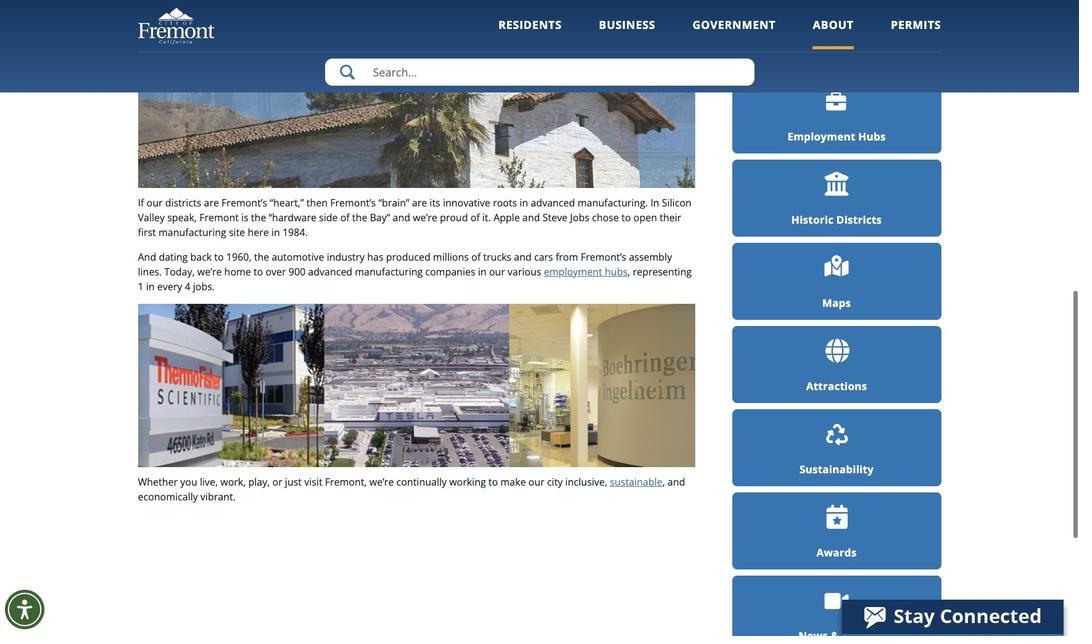 Task type: describe. For each thing, give the bounding box(es) containing it.
employment hubs
[[788, 129, 886, 144]]

it.
[[482, 211, 491, 225]]

proud
[[440, 211, 468, 225]]

home
[[224, 265, 251, 279]]

900
[[289, 265, 306, 279]]

historic districts link
[[732, 160, 941, 237]]

1960,
[[226, 251, 252, 264]]

live,
[[200, 476, 218, 489]]

and dating back to 1960, the automotive industry has produced millions of trucks and cars from fremont's assembly lines. today, we're home to over 900 advanced manufacturing companies in our various
[[138, 251, 672, 279]]

awards
[[817, 546, 857, 560]]

to left over
[[254, 265, 263, 279]]

in right roots
[[520, 196, 528, 210]]

government link
[[693, 17, 776, 49]]

and
[[138, 251, 156, 264]]

districts
[[165, 196, 201, 210]]

vibrant.
[[200, 490, 236, 504]]

Search text field
[[325, 59, 754, 86]]

in inside and dating back to 1960, the automotive industry has produced millions of trucks and cars from fremont's assembly lines. today, we're home to over 900 advanced manufacturing companies in our various
[[478, 265, 487, 279]]

hubs
[[859, 129, 886, 144]]

to inside the if our districts are fremont's "heart," then fremont's "brain" are its innovative roots in advanced manufacturing. in silicon valley speak, fremont is the "hardware side of the bay" and we're proud of it. apple and steve jobs chose to open their first manufacturing site here in 1984.
[[622, 211, 631, 225]]

maps link
[[732, 243, 941, 320]]

assembly
[[629, 251, 672, 264]]

or
[[272, 476, 282, 489]]

our inside and dating back to 1960, the automotive industry has produced millions of trucks and cars from fremont's assembly lines. today, we're home to over 900 advanced manufacturing companies in our various
[[489, 265, 505, 279]]

recycle symbol image
[[825, 422, 848, 448]]

trucks
[[483, 251, 512, 264]]

1
[[138, 280, 144, 294]]

1984.
[[283, 226, 308, 239]]

districts
[[837, 213, 882, 227]]

of inside and dating back to 1960, the automotive industry has produced millions of trucks and cars from fremont's assembly lines. today, we're home to over 900 advanced manufacturing companies in our various
[[472, 251, 481, 264]]

to right back
[[214, 251, 224, 264]]

briefcase image
[[824, 90, 850, 113]]

"hardware
[[269, 211, 317, 225]]

government
[[693, 17, 776, 32]]

continually
[[397, 476, 447, 489]]

their
[[660, 211, 682, 225]]

over
[[266, 265, 286, 279]]

attractions link
[[732, 326, 941, 404]]

is
[[241, 211, 249, 225]]

of right the side at top
[[340, 211, 350, 225]]

if our districts are fremont's "heart," then fremont's "brain" are its innovative roots in advanced manufacturing. in silicon valley speak, fremont is the "hardware side of the bay" and we're proud of it. apple and steve jobs chose to open their first manufacturing site here in 1984.
[[138, 196, 692, 239]]

sustainability link
[[732, 410, 941, 487]]

our inside the if our districts are fremont's "heart," then fremont's "brain" are its innovative roots in advanced manufacturing. in silicon valley speak, fremont is the "hardware side of the bay" and we're proud of it. apple and steve jobs chose to open their first manufacturing site here in 1984.
[[147, 196, 163, 210]]

in
[[651, 196, 660, 210]]

map with location pin image
[[824, 255, 850, 281]]

whether
[[138, 476, 178, 489]]

then
[[307, 196, 328, 210]]

2 are from the left
[[412, 196, 427, 210]]

steve
[[543, 211, 568, 225]]

jobs.
[[193, 280, 215, 294]]

representing
[[633, 265, 692, 279]]

about link
[[813, 17, 854, 49]]

every
[[157, 280, 182, 294]]

whether you live, work, play, or just visit fremont, we're continually working to make our city inclusive, sustainable
[[138, 476, 663, 489]]

business link
[[599, 17, 656, 49]]

lines.
[[138, 265, 162, 279]]

and inside and dating back to 1960, the automotive industry has produced millions of trucks and cars from fremont's assembly lines. today, we're home to over 900 advanced manufacturing companies in our various
[[514, 251, 532, 264]]

we're inside the if our districts are fremont's "heart," then fremont's "brain" are its innovative roots in advanced manufacturing. in silicon valley speak, fremont is the "hardware side of the bay" and we're proud of it. apple and steve jobs chose to open their first manufacturing site here in 1984.
[[413, 211, 437, 225]]

manufacturing.
[[578, 196, 648, 210]]

, and economically vibrant.
[[138, 476, 685, 504]]

dating
[[159, 251, 188, 264]]

you
[[180, 476, 197, 489]]

inclusive,
[[565, 476, 608, 489]]

fremont companies image
[[138, 304, 695, 468]]

first
[[138, 226, 156, 239]]

about
[[813, 17, 854, 32]]

0 horizontal spatial fremont's
[[222, 196, 267, 210]]

employment hubs link
[[544, 265, 628, 279]]

permits link
[[891, 17, 941, 49]]

industry
[[327, 251, 365, 264]]

open
[[634, 211, 657, 225]]

residents link
[[499, 17, 562, 49]]

, for sustainable
[[663, 476, 665, 489]]

bay"
[[370, 211, 390, 225]]

employment
[[544, 265, 602, 279]]

video camera image
[[824, 588, 850, 614]]

city
[[547, 476, 563, 489]]

calendar and star image
[[824, 505, 850, 531]]



Task type: vqa. For each thing, say whether or not it's contained in the screenshot.
no
no



Task type: locate. For each thing, give the bounding box(es) containing it.
city profile
[[807, 46, 867, 60]]

1 horizontal spatial our
[[489, 265, 505, 279]]

1 horizontal spatial fremont's
[[330, 196, 376, 210]]

1 vertical spatial advanced
[[308, 265, 352, 279]]

the up over
[[254, 251, 269, 264]]

hubs
[[605, 265, 628, 279]]

and right sustainable link
[[668, 476, 685, 489]]

0 horizontal spatial advanced
[[308, 265, 352, 279]]

"brain"
[[379, 196, 410, 210]]

work,
[[220, 476, 246, 489]]

chose
[[592, 211, 619, 225]]

economically
[[138, 490, 198, 504]]

visit
[[304, 476, 323, 489]]

fremont
[[199, 211, 239, 225]]

we're right fremont,
[[370, 476, 394, 489]]

0 vertical spatial ,
[[628, 265, 630, 279]]

and left "steve"
[[523, 211, 540, 225]]

and up various
[[514, 251, 532, 264]]

1 vertical spatial ,
[[663, 476, 665, 489]]

0 horizontal spatial are
[[204, 196, 219, 210]]

0 horizontal spatial we're
[[197, 265, 222, 279]]

, inside the , and economically vibrant.
[[663, 476, 665, 489]]

roots
[[493, 196, 517, 210]]

the left bay"
[[352, 211, 367, 225]]

historic districts
[[792, 213, 882, 227]]

we're
[[413, 211, 437, 225], [197, 265, 222, 279], [370, 476, 394, 489]]

millions
[[433, 251, 469, 264]]

historic
[[792, 213, 834, 227]]

building with columns image
[[824, 172, 850, 198]]

0 vertical spatial advanced
[[531, 196, 575, 210]]

1 horizontal spatial ,
[[663, 476, 665, 489]]

cars
[[534, 251, 553, 264]]

to
[[622, 211, 631, 225], [214, 251, 224, 264], [254, 265, 263, 279], [489, 476, 498, 489]]

are up fremont
[[204, 196, 219, 210]]

,
[[628, 265, 630, 279], [663, 476, 665, 489]]

2 horizontal spatial we're
[[413, 211, 437, 225]]

mission san jose image
[[138, 25, 695, 188]]

produced
[[386, 251, 431, 264]]

2 vertical spatial we're
[[370, 476, 394, 489]]

advanced
[[531, 196, 575, 210], [308, 265, 352, 279]]

2 horizontal spatial fremont's
[[581, 251, 627, 264]]

central park and lake elizabeth with trees and grass image
[[138, 25, 695, 188]]

and
[[393, 211, 410, 225], [523, 211, 540, 225], [514, 251, 532, 264], [668, 476, 685, 489]]

silicon
[[662, 196, 692, 210]]

if
[[138, 196, 144, 210]]

has
[[367, 251, 384, 264]]

back
[[190, 251, 212, 264]]

in right here
[[272, 226, 280, 239]]

we're inside and dating back to 1960, the automotive industry has produced millions of trucks and cars from fremont's assembly lines. today, we're home to over 900 advanced manufacturing companies in our various
[[197, 265, 222, 279]]

1 vertical spatial our
[[489, 265, 505, 279]]

fremont's up hubs
[[581, 251, 627, 264]]

and down "brain"
[[393, 211, 410, 225]]

of left it.
[[471, 211, 480, 225]]

our left 'city' at bottom right
[[529, 476, 545, 489]]

2 horizontal spatial our
[[529, 476, 545, 489]]

0 horizontal spatial our
[[147, 196, 163, 210]]

site
[[229, 226, 245, 239]]

, for employment hubs
[[628, 265, 630, 279]]

our down "trucks"
[[489, 265, 505, 279]]

in right 1
[[146, 280, 155, 294]]

its
[[430, 196, 440, 210]]

advanced down industry
[[308, 265, 352, 279]]

1 vertical spatial manufacturing
[[355, 265, 423, 279]]

just
[[285, 476, 302, 489]]

fremont's
[[222, 196, 267, 210], [330, 196, 376, 210], [581, 251, 627, 264]]

side
[[319, 211, 338, 225]]

the right is
[[251, 211, 266, 225]]

working
[[449, 476, 486, 489]]

, representing 1 in every 4 jobs.
[[138, 265, 692, 294]]

employment
[[788, 129, 856, 144]]

manufacturing down has
[[355, 265, 423, 279]]

business
[[599, 17, 656, 32]]

1 horizontal spatial we're
[[370, 476, 394, 489]]

and inside the , and economically vibrant.
[[668, 476, 685, 489]]

in down "trucks"
[[478, 265, 487, 279]]

awards link
[[732, 493, 941, 570]]

0 vertical spatial we're
[[413, 211, 437, 225]]

fremont,
[[325, 476, 367, 489]]

1 horizontal spatial manufacturing
[[355, 265, 423, 279]]

city
[[807, 46, 828, 60]]

fremont's inside and dating back to 1960, the automotive industry has produced millions of trucks and cars from fremont's assembly lines. today, we're home to over 900 advanced manufacturing companies in our various
[[581, 251, 627, 264]]

from
[[556, 251, 578, 264]]

sustainable link
[[610, 476, 663, 489]]

globe image
[[824, 338, 850, 364]]

1 are from the left
[[204, 196, 219, 210]]

advanced up "steve"
[[531, 196, 575, 210]]

manufacturing down speak,
[[159, 226, 226, 239]]

make
[[501, 476, 526, 489]]

0 vertical spatial our
[[147, 196, 163, 210]]

fremont's up is
[[222, 196, 267, 210]]

automotive
[[272, 251, 324, 264]]

various
[[508, 265, 541, 279]]

residents
[[499, 17, 562, 32]]

play,
[[248, 476, 270, 489]]

sustainability
[[800, 463, 874, 477]]

jobs
[[570, 211, 590, 225]]

maps
[[823, 296, 851, 310]]

attractions
[[806, 379, 867, 394]]

apple
[[494, 211, 520, 225]]

city profile link
[[732, 0, 941, 70]]

our right if
[[147, 196, 163, 210]]

0 horizontal spatial manufacturing
[[159, 226, 226, 239]]

our
[[147, 196, 163, 210], [489, 265, 505, 279], [529, 476, 545, 489]]

1 horizontal spatial are
[[412, 196, 427, 210]]

profile
[[831, 46, 867, 60]]

valley
[[138, 211, 165, 225]]

stay connected image
[[842, 601, 1063, 635]]

the
[[251, 211, 266, 225], [352, 211, 367, 225], [254, 251, 269, 264]]

companies
[[425, 265, 476, 279]]

4
[[185, 280, 190, 294]]

we're down its
[[413, 211, 437, 225]]

"heart,"
[[270, 196, 304, 210]]

innovative
[[443, 196, 491, 210]]

sustainable
[[610, 476, 663, 489]]

2 vertical spatial our
[[529, 476, 545, 489]]

1 horizontal spatial advanced
[[531, 196, 575, 210]]

0 horizontal spatial ,
[[628, 265, 630, 279]]

, inside , representing 1 in every 4 jobs.
[[628, 265, 630, 279]]

we're up jobs.
[[197, 265, 222, 279]]

manufacturing inside the if our districts are fremont's "heart," then fremont's "brain" are its innovative roots in advanced manufacturing. in silicon valley speak, fremont is the "hardware side of the bay" and we're proud of it. apple and steve jobs chose to open their first manufacturing site here in 1984.
[[159, 226, 226, 239]]

speak,
[[167, 211, 197, 225]]

fremont's up the side at top
[[330, 196, 376, 210]]

the inside and dating back to 1960, the automotive industry has produced millions of trucks and cars from fremont's assembly lines. today, we're home to over 900 advanced manufacturing companies in our various
[[254, 251, 269, 264]]

1 vertical spatial we're
[[197, 265, 222, 279]]

0 vertical spatial manufacturing
[[159, 226, 226, 239]]

to left the make
[[489, 476, 498, 489]]

employment hubs
[[544, 265, 628, 279]]

in inside , representing 1 in every 4 jobs.
[[146, 280, 155, 294]]

employment hubs link
[[732, 76, 941, 154]]

are
[[204, 196, 219, 210], [412, 196, 427, 210]]

advanced inside and dating back to 1960, the automotive industry has produced millions of trucks and cars from fremont's assembly lines. today, we're home to over 900 advanced manufacturing companies in our various
[[308, 265, 352, 279]]

are left its
[[412, 196, 427, 210]]

three stacked layered rectangles image
[[824, 5, 850, 31]]

advanced inside the if our districts are fremont's "heart," then fremont's "brain" are its innovative roots in advanced manufacturing. in silicon valley speak, fremont is the "hardware side of the bay" and we're proud of it. apple and steve jobs chose to open their first manufacturing site here in 1984.
[[531, 196, 575, 210]]

to left open
[[622, 211, 631, 225]]

permits
[[891, 17, 941, 32]]

of left "trucks"
[[472, 251, 481, 264]]

here
[[248, 226, 269, 239]]

today,
[[164, 265, 195, 279]]

of
[[340, 211, 350, 225], [471, 211, 480, 225], [472, 251, 481, 264]]

manufacturing inside and dating back to 1960, the automotive industry has produced millions of trucks and cars from fremont's assembly lines. today, we're home to over 900 advanced manufacturing companies in our various
[[355, 265, 423, 279]]



